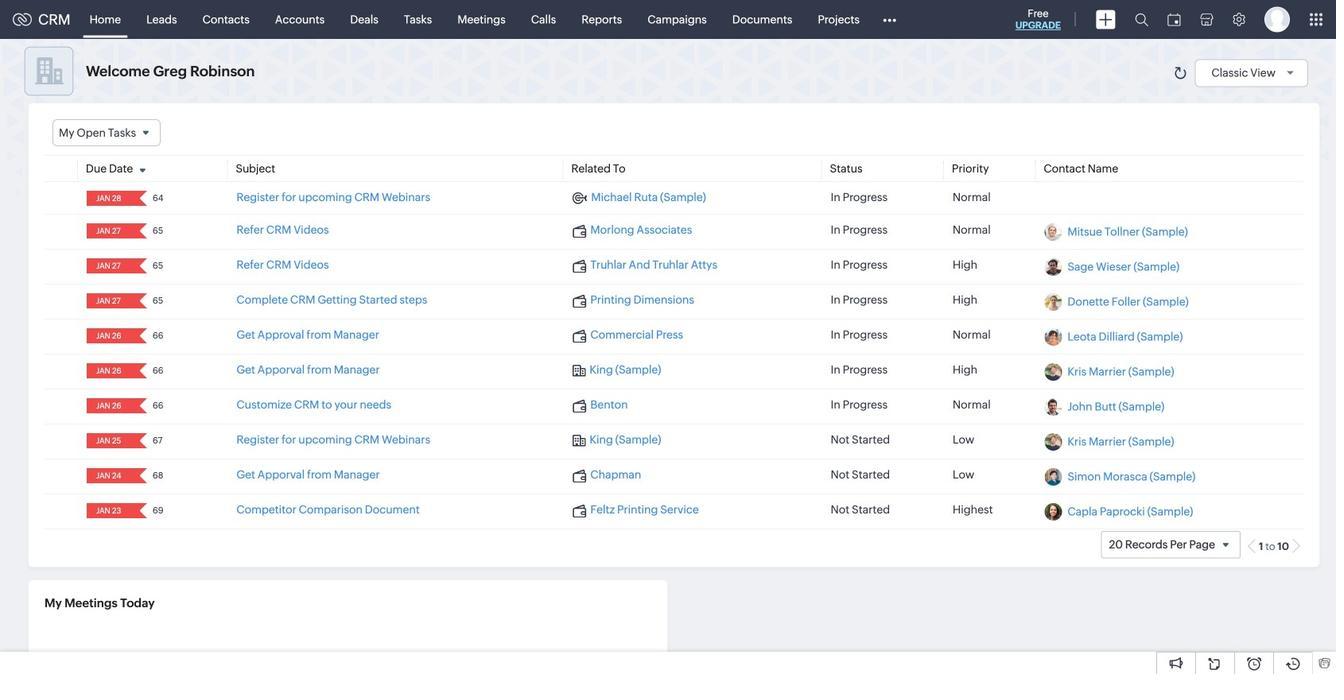 Task type: locate. For each thing, give the bounding box(es) containing it.
Other Modules field
[[873, 7, 907, 32]]

None field
[[53, 119, 161, 147], [91, 191, 129, 206], [91, 224, 129, 239], [91, 259, 129, 274], [91, 294, 129, 309], [91, 329, 129, 344], [91, 364, 129, 379], [91, 399, 129, 414], [91, 434, 129, 449], [91, 469, 129, 484], [91, 504, 129, 519], [53, 119, 161, 147], [91, 191, 129, 206], [91, 224, 129, 239], [91, 259, 129, 274], [91, 294, 129, 309], [91, 329, 129, 344], [91, 364, 129, 379], [91, 399, 129, 414], [91, 434, 129, 449], [91, 469, 129, 484], [91, 504, 129, 519]]

calendar image
[[1168, 13, 1182, 26]]

create menu element
[[1087, 0, 1126, 39]]

profile image
[[1265, 7, 1291, 32]]

profile element
[[1256, 0, 1300, 39]]



Task type: describe. For each thing, give the bounding box(es) containing it.
create menu image
[[1097, 10, 1117, 29]]

search element
[[1126, 0, 1159, 39]]

search image
[[1136, 13, 1149, 26]]

logo image
[[13, 13, 32, 26]]



Task type: vqa. For each thing, say whether or not it's contained in the screenshot.
the Search icon on the top right of the page
yes



